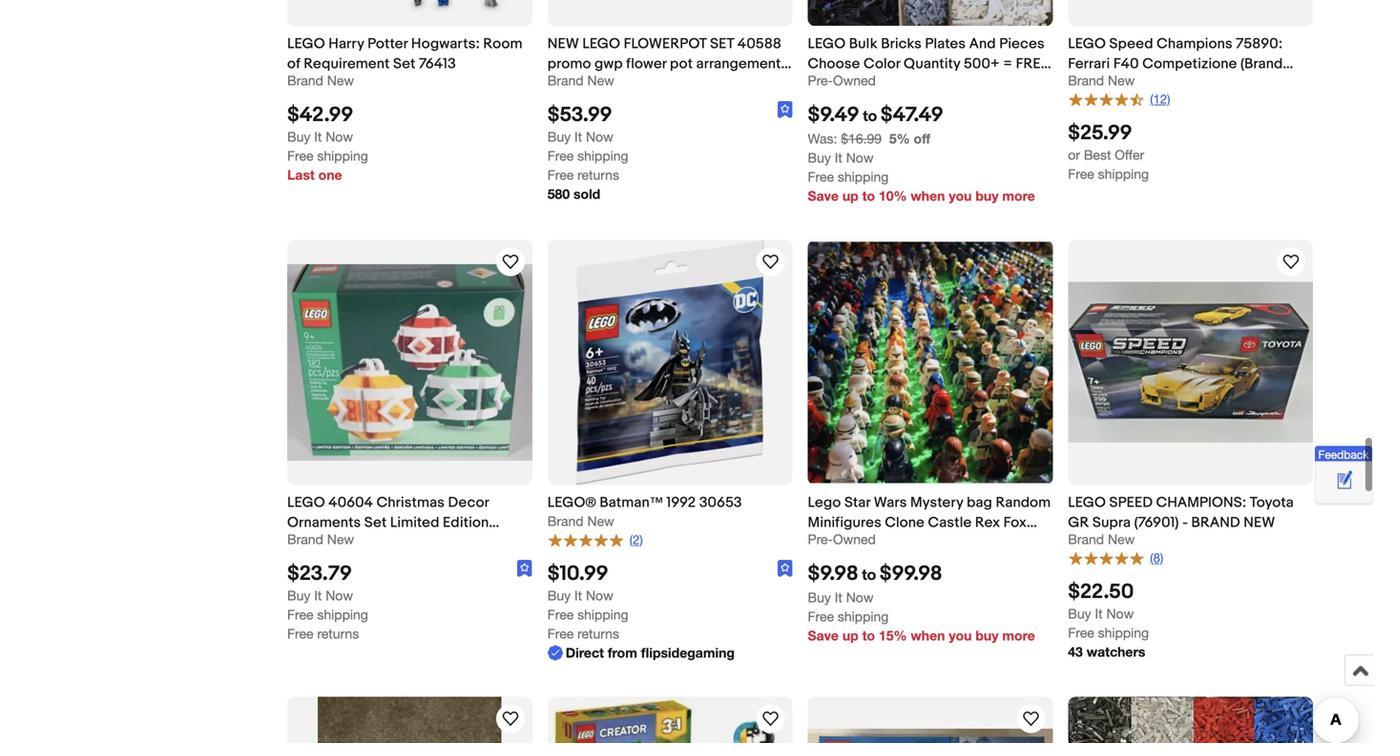 Task type: locate. For each thing, give the bounding box(es) containing it.
new inside lego 40604 christmas decor ornaments set limited edition 182pcs new
[[337, 534, 366, 552]]

(8)
[[1150, 551, 1164, 566]]

save down was:
[[808, 188, 839, 204]]

watch lego sunflower 40524, lego store exclusive, free fast shipping image
[[499, 708, 522, 731]]

you inside $9.49 to $47.49 was: $16.99 5% off buy it now free shipping save up to 10% when you buy more
[[949, 188, 972, 204]]

brand up (12) link
[[1068, 72, 1104, 88]]

lego
[[287, 35, 325, 52], [583, 35, 621, 52], [808, 35, 846, 52], [1068, 35, 1106, 52], [287, 494, 325, 511], [1068, 494, 1106, 511]]

lego bulk bricks plates and pieces choose color quantity 500+ = free minigifure! heading
[[808, 35, 1052, 92]]

pre-owned up $9.49
[[808, 72, 876, 88]]

lego star wars mystery bag random minifigures clone castle rex fox you pick read image
[[808, 242, 1053, 484]]

1 vertical spatial owned
[[833, 531, 876, 547]]

0 vertical spatial up
[[843, 188, 859, 204]]

1 buy from the top
[[976, 188, 999, 204]]

lego for brand
[[1068, 494, 1106, 511]]

up left 10%
[[843, 188, 859, 204]]

2 save from the top
[[808, 628, 839, 644]]

now down the $9.98
[[846, 590, 874, 606]]

lego up gr
[[1068, 494, 1106, 511]]

new down ferrari
[[1068, 75, 1098, 92]]

from
[[608, 645, 638, 661]]

pick
[[842, 534, 875, 552]]

0 vertical spatial when
[[911, 188, 945, 204]]

0 horizontal spatial new
[[548, 35, 579, 52]]

buy down $53.99
[[548, 129, 571, 145]]

minigifure!
[[808, 75, 893, 92]]

shipping up 10%
[[838, 169, 889, 185]]

you inside "$9.98 to $99.98 buy it now free shipping save up to 15% when you buy more"
[[949, 628, 972, 644]]

1 horizontal spatial set
[[393, 55, 416, 72]]

returns up "sold"
[[578, 167, 619, 183]]

returns for $10.99
[[578, 626, 619, 642]]

buy down $42.99
[[287, 129, 311, 145]]

set inside lego 40604 christmas decor ornaments set limited edition 182pcs new
[[364, 514, 387, 531]]

free inside $22.50 buy it now free shipping 43 watchers
[[1068, 625, 1095, 641]]

pre-owned up the $9.98
[[808, 531, 876, 547]]

1 vertical spatial pre-owned
[[808, 531, 876, 547]]

new down toyota
[[1244, 514, 1276, 531]]

owned down bulk at the right top
[[833, 72, 876, 88]]

0 vertical spatial save
[[808, 188, 839, 204]]

brand up (8) link at the right of the page
[[1068, 531, 1104, 547]]

lego star wars mystery bag random minifigures clone castle rex fox you pick read heading
[[808, 494, 1051, 552]]

now inside buy it now free shipping free returns
[[326, 588, 353, 604]]

500+
[[964, 55, 1000, 72]]

up inside $9.49 to $47.49 was: $16.99 5% off buy it now free shipping save up to 10% when you buy more
[[843, 188, 859, 204]]

buy down the $9.98
[[808, 590, 831, 606]]

1 pre- from the top
[[808, 72, 833, 88]]

free inside $25.99 or best offer free shipping
[[1068, 166, 1095, 182]]

it inside $9.49 to $47.49 was: $16.99 5% off buy it now free shipping save up to 10% when you buy more
[[835, 150, 843, 166]]

returns inside the buy it now free shipping free returns 580 sold
[[578, 167, 619, 183]]

limited
[[390, 514, 440, 531]]

free
[[287, 148, 314, 164], [548, 148, 574, 164], [1068, 166, 1095, 182], [548, 167, 574, 183], [808, 169, 834, 185], [548, 607, 574, 623], [287, 607, 314, 623], [808, 609, 834, 625], [1068, 625, 1095, 641], [548, 626, 574, 642], [287, 626, 314, 642]]

lego inside lego 40604 christmas decor ornaments set limited edition 182pcs new
[[287, 494, 325, 511]]

new up (2) link
[[588, 513, 614, 529]]

returns up direct
[[578, 626, 619, 642]]

-
[[1183, 514, 1188, 531]]

0 vertical spatial more
[[1003, 188, 1036, 204]]

speed
[[1110, 35, 1154, 52]]

0 vertical spatial new
[[548, 35, 579, 52]]

new down ornaments
[[337, 534, 366, 552]]

save
[[808, 188, 839, 204], [808, 628, 839, 644]]

580
[[548, 186, 570, 202]]

lego® batman™ 1992 30653 image
[[576, 240, 764, 485]]

new right "/"
[[1108, 72, 1135, 88]]

now
[[326, 129, 353, 145], [586, 129, 613, 145], [846, 150, 874, 166], [586, 588, 613, 604], [326, 588, 353, 604], [846, 590, 874, 606], [1107, 606, 1134, 622]]

shipping up one
[[317, 148, 368, 164]]

brand new
[[548, 72, 614, 88], [1068, 72, 1135, 88], [287, 531, 354, 547]]

lego up of on the left of the page
[[287, 35, 325, 52]]

0 vertical spatial owned
[[833, 72, 876, 88]]

shipping up watchers
[[1098, 625, 1149, 641]]

buy right 15%
[[976, 628, 999, 644]]

brand inside lego speed champions: toyota gr supra (76901) - brand new brand new
[[1068, 531, 1104, 547]]

buy down was:
[[808, 150, 831, 166]]

it down $23.79 in the left of the page
[[314, 588, 322, 604]]

returns inside buy it now free shipping free returns direct from flipsidegaming
[[578, 626, 619, 642]]

up left 15%
[[843, 628, 859, 644]]

read
[[878, 534, 916, 552]]

1 vertical spatial up
[[843, 628, 859, 644]]

1 pre-owned from the top
[[808, 72, 876, 88]]

$23.79
[[287, 562, 352, 587]]

lego speed champions: toyota gr supra (76901) - brand new brand new
[[1068, 494, 1294, 547]]

0 vertical spatial buy
[[976, 188, 999, 204]]

shipping up 15%
[[838, 609, 889, 625]]

1 up from the top
[[843, 188, 859, 204]]

gwp
[[595, 55, 623, 72]]

lego star wars mystery bag random minifigures clone castle rex fox you pick read
[[808, 494, 1051, 552]]

lego inside lego bulk bricks plates and pieces choose color quantity 500+ = free minigifure!
[[808, 35, 846, 52]]

returns inside buy it now free shipping free returns
[[317, 626, 359, 642]]

free
[[1016, 55, 1049, 72]]

now down '$22.50'
[[1107, 606, 1134, 622]]

bulk
[[849, 35, 878, 52]]

now down $23.79 in the left of the page
[[326, 588, 353, 604]]

now down $42.99
[[326, 129, 353, 145]]

harry
[[329, 35, 364, 52]]

when right 15%
[[911, 628, 945, 644]]

now inside "$9.98 to $99.98 buy it now free shipping save up to 15% when you buy more"
[[846, 590, 874, 606]]

brand inside lego® batman™ 1992 30653 brand new
[[548, 513, 584, 529]]

pre- up $9.49
[[808, 72, 833, 88]]

now down $16.99
[[846, 150, 874, 166]]

1 save from the top
[[808, 188, 839, 204]]

shipping up "sold"
[[578, 148, 629, 164]]

2 pre- from the top
[[808, 531, 833, 547]]

it
[[314, 129, 322, 145], [575, 129, 582, 145], [835, 150, 843, 166], [575, 588, 582, 604], [314, 588, 322, 604], [835, 590, 843, 606], [1095, 606, 1103, 622]]

set down potter
[[393, 55, 416, 72]]

0 vertical spatial you
[[949, 188, 972, 204]]

(8) link
[[1068, 549, 1164, 566]]

$99.98
[[880, 562, 943, 587]]

set
[[393, 55, 416, 72], [364, 514, 387, 531]]

new lego flowerpot set 40588 promo gwp flower pot arrangement sealed vase nisb link
[[548, 34, 793, 92]]

buy it now free shipping free returns 580 sold
[[548, 129, 629, 202]]

lego harry potter hogwarts: room of requirement set 76413 image
[[287, 0, 532, 18]]

2 when from the top
[[911, 628, 945, 644]]

$9.49
[[808, 103, 860, 127]]

supra
[[1093, 514, 1131, 531]]

to
[[863, 107, 877, 126], [862, 188, 875, 204], [862, 567, 876, 585], [862, 628, 875, 644]]

save inside $9.49 to $47.49 was: $16.99 5% off buy it now free shipping save up to 10% when you buy more
[[808, 188, 839, 204]]

1 more from the top
[[1003, 188, 1036, 204]]

$53.99
[[548, 103, 612, 127]]

feedback
[[1319, 448, 1369, 461]]

choose
[[808, 55, 860, 72]]

lego up ornaments
[[287, 494, 325, 511]]

0 vertical spatial set
[[393, 55, 416, 72]]

1 owned from the top
[[833, 72, 876, 88]]

was:
[[808, 131, 837, 147]]

to up $16.99
[[863, 107, 877, 126]]

more inside "$9.98 to $99.98 buy it now free shipping save up to 15% when you buy more"
[[1003, 628, 1036, 644]]

new up $53.99
[[588, 72, 614, 88]]

buy inside buy it now free shipping free returns
[[287, 588, 311, 604]]

you
[[949, 188, 972, 204], [949, 628, 972, 644]]

watch 1 - new lego city police boat transport 60272 ~ 166 pieces ~ factory sealed image
[[1020, 708, 1043, 731]]

free inside $42.99 buy it now free shipping last one
[[287, 148, 314, 164]]

brand new up $53.99
[[548, 72, 614, 88]]

$22.50 buy it now free shipping 43 watchers
[[1068, 580, 1149, 660]]

brand up $42.99
[[287, 72, 323, 88]]

toyota
[[1250, 494, 1294, 511]]

buy inside $9.49 to $47.49 was: $16.99 5% off buy it now free shipping save up to 10% when you buy more
[[808, 150, 831, 166]]

returns down $23.79 in the left of the page
[[317, 626, 359, 642]]

2 horizontal spatial brand new
[[1068, 72, 1135, 88]]

1 you from the top
[[949, 188, 972, 204]]

save down the $9.98
[[808, 628, 839, 644]]

1 vertical spatial more
[[1003, 628, 1036, 644]]

champions
[[1157, 35, 1233, 52]]

new inside lego speed champions: toyota gr supra (76901) - brand new brand new
[[1244, 514, 1276, 531]]

brand
[[287, 72, 323, 88], [548, 72, 584, 88], [1068, 72, 1104, 88], [548, 513, 584, 529], [287, 531, 323, 547], [1068, 531, 1104, 547]]

1 - new lego city police boat transport 60272 ~ 166 pieces ~ factory sealed image
[[808, 729, 1053, 744]]

40588
[[738, 35, 782, 52]]

182pcs
[[287, 534, 334, 552]]

when inside $9.49 to $47.49 was: $16.99 5% off buy it now free shipping save up to 10% when you buy more
[[911, 188, 945, 204]]

lego harry potter hogwarts: room of requirement set 76413 link
[[287, 34, 532, 72]]

pre-
[[808, 72, 833, 88], [808, 531, 833, 547]]

30653
[[699, 494, 742, 511]]

buy inside $9.49 to $47.49 was: $16.99 5% off buy it now free shipping save up to 10% when you buy more
[[976, 188, 999, 204]]

1 vertical spatial pre-
[[808, 531, 833, 547]]

buy down $23.79 in the left of the page
[[287, 588, 311, 604]]

lego inside lego speed champions: toyota gr supra (76901) - brand new brand new
[[1068, 494, 1106, 511]]

0 vertical spatial pre-owned
[[808, 72, 876, 88]]

new up (8) link at the right of the page
[[1108, 531, 1135, 547]]

you right 15%
[[949, 628, 972, 644]]

it down $42.99
[[314, 129, 322, 145]]

shipping up direct
[[578, 607, 629, 623]]

shipping inside $22.50 buy it now free shipping 43 watchers
[[1098, 625, 1149, 641]]

you right 10%
[[949, 188, 972, 204]]

1 when from the top
[[911, 188, 945, 204]]

owned down the star
[[833, 531, 876, 547]]

0 horizontal spatial brand new
[[287, 531, 354, 547]]

1 vertical spatial set
[[364, 514, 387, 531]]

2 you from the top
[[949, 628, 972, 644]]

lego inside lego speed champions 75890: ferrari f40 competizione (brand new / sealed)
[[1068, 35, 1106, 52]]

buy it now free shipping free returns direct from flipsidegaming
[[548, 588, 735, 661]]

none text field containing was:
[[808, 131, 882, 147]]

2 up from the top
[[843, 628, 859, 644]]

2 owned from the top
[[833, 531, 876, 547]]

lego® batman™ 1992 30653 brand new
[[548, 494, 742, 529]]

pre-owned for $9.49
[[808, 72, 876, 88]]

1 vertical spatial buy
[[976, 628, 999, 644]]

it down '$22.50'
[[1095, 606, 1103, 622]]

now down $53.99
[[586, 129, 613, 145]]

/
[[1101, 75, 1108, 92]]

when right 10%
[[911, 188, 945, 204]]

shipping inside $9.49 to $47.49 was: $16.99 5% off buy it now free shipping save up to 10% when you buy more
[[838, 169, 889, 185]]

ornaments
[[287, 514, 361, 531]]

lego up "gwp" on the left
[[583, 35, 621, 52]]

brand up $23.79 in the left of the page
[[287, 531, 323, 547]]

pre- down lego
[[808, 531, 833, 547]]

lego for sealed)
[[1068, 35, 1106, 52]]

up
[[843, 188, 859, 204], [843, 628, 859, 644]]

shipping down offer
[[1098, 166, 1149, 182]]

sold
[[574, 186, 601, 202]]

1 horizontal spatial new
[[1244, 514, 1276, 531]]

None text field
[[808, 131, 882, 147]]

it down was:
[[835, 150, 843, 166]]

0 vertical spatial pre-
[[808, 72, 833, 88]]

now inside the buy it now free shipping free returns 580 sold
[[586, 129, 613, 145]]

lego star wars mystery bag random minifigures clone castle rex fox you pick read link
[[808, 493, 1053, 552]]

brand new up $23.79 in the left of the page
[[287, 531, 354, 547]]

$47.49
[[881, 103, 944, 127]]

shipping inside buy it now free shipping free returns
[[317, 607, 368, 623]]

it down $10.99
[[575, 588, 582, 604]]

lego speed champions: toyota gr supra (76901) - brand new image
[[1068, 282, 1313, 443]]

1 vertical spatial you
[[949, 628, 972, 644]]

1 vertical spatial new
[[1244, 514, 1276, 531]]

lego speed champions: toyota gr supra (76901) - brand new heading
[[1068, 494, 1294, 531]]

brand new for $53.99
[[548, 72, 614, 88]]

bag
[[967, 494, 993, 511]]

0 horizontal spatial set
[[364, 514, 387, 531]]

buy down '$22.50'
[[1068, 606, 1092, 622]]

it down $53.99
[[575, 129, 582, 145]]

brand new up (12) link
[[1068, 72, 1135, 88]]

pre-owned
[[808, 72, 876, 88], [808, 531, 876, 547]]

pot
[[670, 55, 693, 72]]

buy inside buy it now free shipping free returns direct from flipsidegaming
[[548, 588, 571, 604]]

buy
[[287, 129, 311, 145], [548, 129, 571, 145], [808, 150, 831, 166], [548, 588, 571, 604], [287, 588, 311, 604], [808, 590, 831, 606], [1068, 606, 1092, 622]]

pre-owned for $9.98
[[808, 531, 876, 547]]

new down harry
[[327, 72, 354, 88]]

set down 40604 in the bottom of the page
[[364, 514, 387, 531]]

buy right 10%
[[976, 188, 999, 204]]

brand down lego®
[[548, 513, 584, 529]]

1 horizontal spatial brand new
[[548, 72, 614, 88]]

1 vertical spatial when
[[911, 628, 945, 644]]

to left 15%
[[862, 628, 875, 644]]

2 more from the top
[[1003, 628, 1036, 644]]

2 buy from the top
[[976, 628, 999, 644]]

mystery
[[911, 494, 964, 511]]

5%
[[889, 131, 910, 147]]

2 pre-owned from the top
[[808, 531, 876, 547]]

now down $10.99
[[586, 588, 613, 604]]

shipping down $23.79 in the left of the page
[[317, 607, 368, 623]]

new up promo
[[548, 35, 579, 52]]

lego up ferrari
[[1068, 35, 1106, 52]]

buy down $10.99
[[548, 588, 571, 604]]

speed
[[1110, 494, 1153, 511]]

it down the $9.98
[[835, 590, 843, 606]]

40604
[[329, 494, 373, 511]]

lego inside the lego harry potter hogwarts: room of requirement set 76413 brand new
[[287, 35, 325, 52]]

1 vertical spatial save
[[808, 628, 839, 644]]

75890:
[[1236, 35, 1283, 52]]

sealed)
[[1111, 75, 1162, 92]]

owned
[[833, 72, 876, 88], [833, 531, 876, 547]]

more inside $9.49 to $47.49 was: $16.99 5% off buy it now free shipping save up to 10% when you buy more
[[1003, 188, 1036, 204]]

gr
[[1068, 514, 1090, 531]]

when
[[911, 188, 945, 204], [911, 628, 945, 644]]

shipping inside "$9.98 to $99.98 buy it now free shipping save up to 15% when you buy more"
[[838, 609, 889, 625]]

lego up choose
[[808, 35, 846, 52]]



Task type: vqa. For each thing, say whether or not it's contained in the screenshot.
left condition
no



Task type: describe. For each thing, give the bounding box(es) containing it.
shipping inside $25.99 or best offer free shipping
[[1098, 166, 1149, 182]]

$9.98
[[808, 562, 859, 587]]

brand new for $23.79
[[287, 531, 354, 547]]

lego harry potter hogwarts: room of requirement set 76413 heading
[[287, 35, 523, 72]]

it inside $22.50 buy it now free shipping 43 watchers
[[1095, 606, 1103, 622]]

quantity
[[904, 55, 961, 72]]

random
[[996, 494, 1051, 511]]

direct
[[566, 645, 604, 661]]

new down 40604 in the bottom of the page
[[327, 531, 354, 547]]

(2)
[[630, 533, 643, 547]]

owned for $9.98
[[833, 531, 876, 547]]

(12)
[[1150, 92, 1171, 106]]

christmas
[[377, 494, 445, 511]]

competizione
[[1143, 55, 1238, 72]]

brand inside the lego harry potter hogwarts: room of requirement set 76413 brand new
[[287, 72, 323, 88]]

lego 40604 christmas decor ornaments set limited edition 182pcs new heading
[[287, 494, 499, 552]]

buy inside $42.99 buy it now free shipping last one
[[287, 129, 311, 145]]

sealed
[[548, 75, 592, 92]]

$25.99 or best offer free shipping
[[1068, 121, 1149, 182]]

shipping inside $42.99 buy it now free shipping last one
[[317, 148, 368, 164]]

flowerpot
[[624, 35, 707, 52]]

(2) link
[[548, 531, 643, 548]]

watch lego speed champions: toyota gr supra (76901) - brand new image
[[1280, 251, 1303, 274]]

new inside lego speed champions 75890: ferrari f40 competizione (brand new / sealed)
[[1068, 75, 1098, 92]]

shipping inside the buy it now free shipping free returns 580 sold
[[578, 148, 629, 164]]

it inside "$9.98 to $99.98 buy it now free shipping save up to 15% when you buy more"
[[835, 590, 843, 606]]

buy inside the buy it now free shipping free returns 580 sold
[[548, 129, 571, 145]]

free inside $9.49 to $47.49 was: $16.99 5% off buy it now free shipping save up to 10% when you buy more
[[808, 169, 834, 185]]

save inside "$9.98 to $99.98 buy it now free shipping save up to 15% when you buy more"
[[808, 628, 839, 644]]

$16.99
[[841, 131, 882, 147]]

lego 200+ pieces from bulk! sorted random lot! pick color !    - new inventory - image
[[1068, 697, 1313, 744]]

batman™
[[600, 494, 663, 511]]

lego creator 3 in 1 exotic parrot building toy set, transforms to 3 animal image
[[548, 697, 793, 744]]

brand up $53.99
[[548, 72, 584, 88]]

$9.98 to $99.98 buy it now free shipping save up to 15% when you buy more
[[808, 562, 1036, 644]]

fox
[[1004, 514, 1027, 531]]

lego for =
[[808, 35, 846, 52]]

flipsidegaming
[[641, 645, 735, 661]]

now inside $22.50 buy it now free shipping 43 watchers
[[1107, 606, 1134, 622]]

lego 40604 christmas decor ornaments set limited edition 182pcs new
[[287, 494, 489, 552]]

minifigures
[[808, 514, 882, 531]]

set inside the lego harry potter hogwarts: room of requirement set 76413 brand new
[[393, 55, 416, 72]]

(brand
[[1241, 55, 1283, 72]]

lego harry potter hogwarts: room of requirement set 76413 brand new
[[287, 35, 523, 88]]

hogwarts:
[[411, 35, 480, 52]]

(12) link
[[1068, 90, 1171, 107]]

new inside the lego harry potter hogwarts: room of requirement set 76413 brand new
[[327, 72, 354, 88]]

clone
[[885, 514, 925, 531]]

new lego flowerpot set 40588 promo gwp flower pot arrangement sealed vase nisb
[[548, 35, 782, 92]]

offer
[[1115, 147, 1145, 163]]

10%
[[879, 188, 907, 204]]

$10.99
[[548, 562, 609, 586]]

(76901)
[[1135, 514, 1179, 531]]

Direct from flipsidegaming text field
[[548, 644, 735, 663]]

15%
[[879, 628, 907, 644]]

new inside new lego flowerpot set 40588 promo gwp flower pot arrangement sealed vase nisb
[[548, 35, 579, 52]]

owned for $9.49
[[833, 72, 876, 88]]

=
[[1003, 55, 1013, 72]]

of
[[287, 55, 300, 72]]

now inside $9.49 to $47.49 was: $16.99 5% off buy it now free shipping save up to 10% when you buy more
[[846, 150, 874, 166]]

last
[[287, 167, 315, 183]]

buy inside "$9.98 to $99.98 buy it now free shipping save up to 15% when you buy more"
[[976, 628, 999, 644]]

lego bulk bricks plates and pieces choose color quantity 500+ = free minigifure! link
[[808, 34, 1053, 92]]

to left 10%
[[862, 188, 875, 204]]

it inside $42.99 buy it now free shipping last one
[[314, 129, 322, 145]]

new lego flowerpot set 40588 promo gwp flower pot arrangement sealed vase nisb heading
[[548, 35, 792, 92]]

watch lego creator 3 in 1 exotic parrot building toy set, transforms to 3 animal image
[[759, 708, 782, 731]]

decor
[[448, 494, 489, 511]]

brand
[[1192, 514, 1241, 531]]

wars
[[874, 494, 907, 511]]

bricks
[[881, 35, 922, 52]]

requirement
[[304, 55, 390, 72]]

off
[[914, 131, 931, 147]]

one
[[318, 167, 342, 183]]

lego speed champions 75890: ferrari f40 competizione (brand new / sealed) link
[[1068, 34, 1313, 92]]

buy it now free shipping free returns
[[287, 588, 368, 642]]

lego 40604 christmas decor ornaments set limited edition 182pcs new image
[[287, 264, 532, 461]]

promo
[[548, 55, 591, 72]]

potter
[[368, 35, 408, 52]]

watch lego 40604 christmas decor ornaments set limited edition 182pcs new image
[[499, 251, 522, 274]]

lego sunflower 40524, lego store exclusive, free fast shipping image
[[318, 697, 502, 744]]

up inside "$9.98 to $99.98 buy it now free shipping save up to 15% when you buy more"
[[843, 628, 859, 644]]

lego speed champions: toyota gr supra (76901) - brand new link
[[1068, 493, 1313, 531]]

nisb
[[630, 75, 658, 92]]

flower
[[626, 55, 667, 72]]

lego bulk bricks plates and pieces choose color quantity 500+ = free minigifure! image
[[808, 0, 1053, 26]]

new inside lego® batman™ 1992 30653 brand new
[[588, 513, 614, 529]]

plates
[[925, 35, 966, 52]]

you
[[808, 534, 839, 552]]

arrangement
[[696, 55, 781, 72]]

lego for new
[[287, 35, 325, 52]]

lego®
[[548, 494, 596, 511]]

color
[[864, 55, 901, 72]]

or
[[1068, 147, 1080, 163]]

free inside "$9.98 to $99.98 buy it now free shipping save up to 15% when you buy more"
[[808, 609, 834, 625]]

$9.49 to $47.49 was: $16.99 5% off buy it now free shipping save up to 10% when you buy more
[[808, 103, 1036, 204]]

when inside "$9.98 to $99.98 buy it now free shipping save up to 15% when you buy more"
[[911, 628, 945, 644]]

buy inside "$9.98 to $99.98 buy it now free shipping save up to 15% when you buy more"
[[808, 590, 831, 606]]

now inside buy it now free shipping free returns direct from flipsidegaming
[[586, 588, 613, 604]]

now inside $42.99 buy it now free shipping last one
[[326, 129, 353, 145]]

lego bulk bricks plates and pieces choose color quantity 500+ = free minigifure!
[[808, 35, 1049, 92]]

lego® batman™ 1992 30653 heading
[[548, 494, 742, 511]]

star
[[845, 494, 871, 511]]

shipping inside buy it now free shipping free returns direct from flipsidegaming
[[578, 607, 629, 623]]

lego inside new lego flowerpot set 40588 promo gwp flower pot arrangement sealed vase nisb
[[583, 35, 621, 52]]

pre- for $9.49
[[808, 72, 833, 88]]

best
[[1084, 147, 1111, 163]]

vase
[[596, 75, 627, 92]]

edition
[[443, 514, 489, 531]]

lego speed champions 75890: ferrari f40 competizione (brand new / sealed) heading
[[1068, 35, 1294, 92]]

ferrari
[[1068, 55, 1110, 72]]

it inside the buy it now free shipping free returns 580 sold
[[575, 129, 582, 145]]

watch lego® batman™ 1992 30653 image
[[759, 251, 782, 274]]

pre- for $9.98
[[808, 531, 833, 547]]

new inside lego speed champions: toyota gr supra (76901) - brand new brand new
[[1108, 531, 1135, 547]]

watchers
[[1087, 644, 1146, 660]]

$22.50
[[1068, 580, 1134, 605]]

it inside buy it now free shipping free returns direct from flipsidegaming
[[575, 588, 582, 604]]

$25.99
[[1068, 121, 1133, 146]]

returns for $53.99
[[578, 167, 619, 183]]

buy inside $22.50 buy it now free shipping 43 watchers
[[1068, 606, 1092, 622]]

and
[[969, 35, 996, 52]]

$42.99 buy it now free shipping last one
[[287, 103, 368, 183]]

lego® batman™ 1992 30653 link
[[548, 493, 793, 513]]

to down pick
[[862, 567, 876, 585]]

it inside buy it now free shipping free returns
[[314, 588, 322, 604]]

rex
[[975, 514, 1000, 531]]



